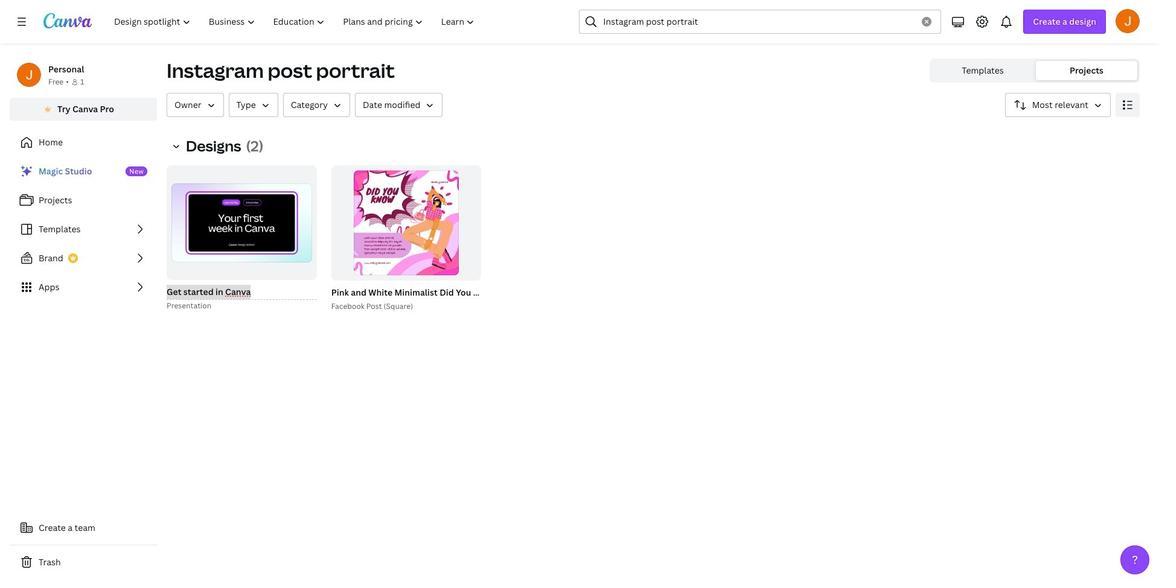 Task type: describe. For each thing, give the bounding box(es) containing it.
Search search field
[[604, 10, 916, 33]]

1 group from the left
[[164, 166, 317, 313]]

jeremy miller image
[[1116, 9, 1141, 33]]

none field inside "group"
[[167, 285, 317, 301]]

Category button
[[283, 93, 350, 117]]

2 group from the left
[[167, 166, 317, 281]]

top level navigation element
[[106, 10, 485, 34]]

4 group from the left
[[331, 166, 482, 281]]

Type button
[[229, 93, 278, 117]]

3 group from the left
[[329, 166, 558, 313]]



Task type: locate. For each thing, give the bounding box(es) containing it.
group
[[164, 166, 317, 313], [167, 166, 317, 281], [329, 166, 558, 313], [331, 166, 482, 281]]

Owner button
[[167, 93, 224, 117]]

Date modified button
[[355, 93, 443, 117]]

None field
[[167, 285, 317, 301]]

list
[[10, 159, 157, 300]]

None search field
[[580, 10, 942, 34]]

None button
[[1006, 93, 1112, 117]]



Task type: vqa. For each thing, say whether or not it's contained in the screenshot.
field
yes



